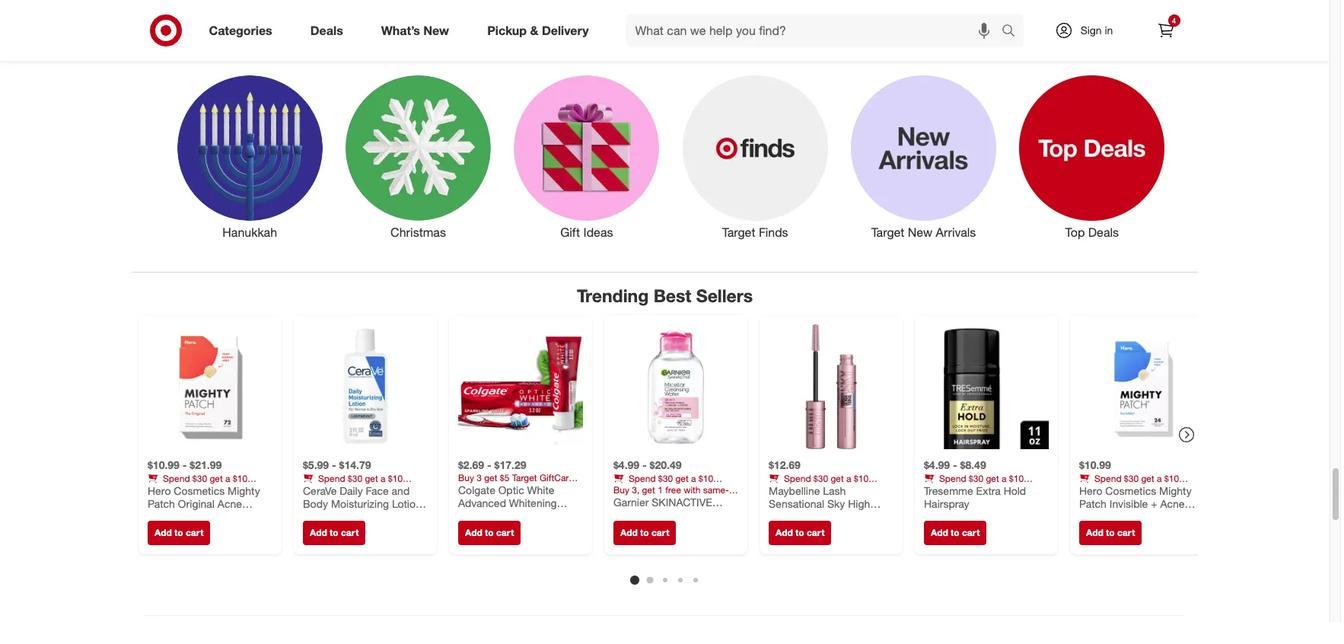 Task type: describe. For each thing, give the bounding box(es) containing it.
24ct
[[1164, 511, 1185, 524]]

4
[[1173, 16, 1177, 25]]

finds
[[759, 225, 789, 240]]

daily
[[339, 484, 363, 497]]

&
[[530, 23, 539, 38]]

trending
[[577, 285, 649, 306]]

0.2
[[769, 524, 784, 537]]

mighty for +
[[1160, 484, 1192, 497]]

arrivals
[[936, 225, 977, 240]]

original
[[178, 498, 214, 511]]

cart for $12.69
[[807, 527, 825, 539]]

target for target finds
[[723, 225, 756, 240]]

$4.99 - $20.49 link
[[613, 325, 738, 509]]

to for $4.99 - $20.49
[[640, 527, 649, 539]]

more
[[535, 33, 589, 60]]

$5.99 - $14.79
[[303, 459, 371, 472]]

cerave
[[303, 484, 336, 497]]

patch for invisible
[[1080, 498, 1107, 511]]

$10.99 - $21.99
[[147, 459, 221, 472]]

to for $4.99 - $8.49
[[951, 527, 960, 539]]

maybelline lash sensational sky high lengthening mascara - 0.2 fl oz
[[769, 484, 879, 537]]

high
[[848, 498, 870, 511]]

hold
[[1004, 484, 1026, 497]]

target for target new arrivals
[[872, 225, 905, 240]]

pickup
[[488, 23, 527, 38]]

dry
[[368, 511, 385, 524]]

- inside the maybelline lash sensational sky high lengthening mascara - 0.2 fl oz
[[875, 511, 879, 524]]

$5.99
[[303, 459, 329, 472]]

lengthening
[[769, 511, 828, 524]]

$4.99 for $4.99 - $20.49
[[613, 459, 639, 472]]

cart for $10.99
[[1118, 527, 1135, 539]]

add to cart for $4.99 - $20.49
[[620, 527, 669, 539]]

1 horizontal spatial deals
[[1089, 225, 1120, 240]]

hero for hero cosmetics mighty patch invisible + acne pimple patches - 24ct
[[1080, 484, 1103, 497]]

hanukkah
[[223, 225, 277, 240]]

$8.49
[[960, 459, 986, 472]]

$4.99 - $20.49
[[613, 459, 682, 472]]

christmas
[[391, 225, 446, 240]]

target new arrivals link
[[840, 72, 1008, 241]]

sensational
[[769, 498, 825, 511]]

sellers
[[697, 285, 753, 306]]

cosmetics for original
[[174, 484, 224, 497]]

pimple inside hero cosmetics mighty patch original acne pimple patches
[[147, 511, 180, 524]]

right
[[794, 33, 843, 60]]

$2.69 - $17.29 link
[[458, 325, 583, 510]]

cerave daily face and body moisturizing lotion for normal to dry skin - fragrance free
[[303, 484, 421, 537]]

what's new
[[381, 23, 449, 38]]

acne inside the "hero cosmetics mighty patch invisible + acne pimple patches - 24ct"
[[1161, 498, 1185, 511]]

top deals link
[[1008, 72, 1177, 241]]

add for $4.99 - $8.49
[[931, 527, 948, 539]]

body
[[303, 498, 328, 511]]

to for $2.69 - $17.29
[[485, 527, 494, 539]]

gift ideas link
[[503, 72, 671, 241]]

to for $10.99
[[1106, 527, 1115, 539]]

$4.99 - $8.49
[[924, 459, 986, 472]]

- inside cerave daily face and body moisturizing lotion for normal to dry skin - fragrance free
[[412, 511, 416, 524]]

fl
[[787, 524, 792, 537]]

add to cart for $4.99 - $8.49
[[931, 527, 980, 539]]

add for $12.69
[[776, 527, 793, 539]]

add to cart button for $4.99 - $20.49
[[613, 521, 676, 546]]

hanukkah link
[[166, 72, 334, 241]]

cart for $4.99 - $8.49
[[962, 527, 980, 539]]

add for $5.99 - $14.79
[[310, 527, 327, 539]]

moisturizing
[[331, 498, 389, 511]]

explore more of what's going on right now
[[449, 33, 893, 60]]

what's
[[622, 33, 690, 60]]

categories
[[209, 23, 272, 38]]

$14.79
[[339, 459, 371, 472]]

top
[[1066, 225, 1086, 240]]

categories link
[[196, 14, 291, 47]]

hero cosmetics mighty patch invisible + acne pimple patches - 24ct
[[1080, 484, 1192, 524]]

in
[[1105, 24, 1114, 37]]

patches inside the "hero cosmetics mighty patch invisible + acne pimple patches - 24ct"
[[1115, 511, 1154, 524]]

maybelline
[[769, 484, 820, 497]]

hero cosmetics mighty patch original acne pimple patches
[[147, 484, 260, 524]]

of
[[595, 33, 616, 60]]

$20.49
[[650, 459, 682, 472]]

deals link
[[298, 14, 362, 47]]

0 horizontal spatial deals
[[311, 23, 343, 38]]

- left $21.99
[[182, 459, 187, 472]]

add to cart button for $5.99 - $14.79
[[303, 521, 365, 546]]

on
[[762, 33, 788, 60]]

sign
[[1081, 24, 1102, 37]]

pickup & delivery
[[488, 23, 589, 38]]

pickup & delivery link
[[475, 14, 608, 47]]

sign in link
[[1042, 14, 1137, 47]]

$21.99
[[190, 459, 221, 472]]

free
[[353, 524, 375, 537]]

target finds link
[[671, 72, 840, 241]]

gift ideas
[[561, 225, 613, 240]]

skin
[[388, 511, 409, 524]]

tresemme extra hold hairspray
[[924, 484, 1026, 511]]

add to cart for $10.99 - $21.99
[[154, 527, 203, 539]]

hairspray
[[924, 498, 970, 511]]



Task type: locate. For each thing, give the bounding box(es) containing it.
new right "what's"
[[424, 23, 449, 38]]

new for target
[[908, 225, 933, 240]]

$10.99 up invisible
[[1080, 459, 1111, 472]]

3 add to cart from the left
[[465, 527, 514, 539]]

hero cosmetics mighty patch invisible + acne pimple patches - 24ct image
[[1080, 325, 1204, 450], [1080, 325, 1204, 450]]

target left the arrivals
[[872, 225, 905, 240]]

- down lotion
[[412, 511, 416, 524]]

1 add to cart from the left
[[154, 527, 203, 539]]

patch inside the "hero cosmetics mighty patch invisible + acne pimple patches - 24ct"
[[1080, 498, 1107, 511]]

2 patches from the left
[[1115, 511, 1154, 524]]

add down for
[[310, 527, 327, 539]]

1 add to cart button from the left
[[147, 521, 210, 546]]

acne inside hero cosmetics mighty patch original acne pimple patches
[[217, 498, 242, 511]]

acne up "24ct"
[[1161, 498, 1185, 511]]

1 horizontal spatial hero
[[1080, 484, 1103, 497]]

add to cart button down sensational
[[769, 521, 832, 546]]

0 horizontal spatial hero
[[147, 484, 171, 497]]

cosmetics up original
[[174, 484, 224, 497]]

cosmetics inside hero cosmetics mighty patch original acne pimple patches
[[174, 484, 224, 497]]

hero cosmetics mighty patch original acne pimple patches image
[[147, 325, 272, 450], [147, 325, 272, 450]]

to for $12.69
[[796, 527, 804, 539]]

hero for hero cosmetics mighty patch original acne pimple patches
[[147, 484, 171, 497]]

add down hero cosmetics mighty patch original acne pimple patches
[[154, 527, 172, 539]]

cart
[[185, 527, 203, 539], [341, 527, 359, 539], [496, 527, 514, 539], [651, 527, 669, 539], [807, 527, 825, 539], [962, 527, 980, 539], [1118, 527, 1135, 539]]

4 add to cart from the left
[[620, 527, 669, 539]]

add to cart down $4.99 - $20.49
[[620, 527, 669, 539]]

add to cart button for $12.69
[[769, 521, 832, 546]]

7 add to cart from the left
[[1086, 527, 1135, 539]]

- inside the "hero cosmetics mighty patch invisible + acne pimple patches - 24ct"
[[1157, 511, 1161, 524]]

1 horizontal spatial acne
[[1161, 498, 1185, 511]]

cart for $10.99 - $21.99
[[185, 527, 203, 539]]

- left $20.49
[[642, 459, 647, 472]]

add to cart button
[[147, 521, 210, 546], [303, 521, 365, 546], [458, 521, 521, 546], [613, 521, 676, 546], [769, 521, 832, 546], [924, 521, 987, 546], [1080, 521, 1142, 546]]

$17.29
[[494, 459, 526, 472]]

tresemme extra hold hairspray image
[[924, 325, 1049, 450], [924, 325, 1049, 450]]

1 horizontal spatial pimple
[[1080, 511, 1112, 524]]

cosmetics up invisible
[[1106, 484, 1157, 497]]

6 add to cart from the left
[[931, 527, 980, 539]]

- right '$5.99'
[[332, 459, 336, 472]]

garnier skinactive micellar cleansing water all-in-1 makeup remover & cleanser image
[[613, 325, 738, 450], [613, 325, 738, 450]]

add to cart down invisible
[[1086, 527, 1135, 539]]

add to cart down hairspray
[[931, 527, 980, 539]]

patches
[[183, 511, 221, 524], [1115, 511, 1154, 524]]

$2.69 - $17.29
[[458, 459, 526, 472]]

cart down $17.29
[[496, 527, 514, 539]]

invisible
[[1110, 498, 1148, 511]]

pimple inside the "hero cosmetics mighty patch invisible + acne pimple patches - 24ct"
[[1080, 511, 1112, 524]]

1 patches from the left
[[183, 511, 221, 524]]

2 add to cart from the left
[[310, 527, 359, 539]]

5 add to cart from the left
[[776, 527, 825, 539]]

to right fl
[[796, 527, 804, 539]]

christmas link
[[334, 72, 503, 241]]

to for $5.99 - $14.79
[[329, 527, 338, 539]]

colgate optic white advanced whitening toothpaste with fluoride, 2% hydrogen peroxide - sparkling white - 3.2oz image
[[458, 325, 583, 450], [458, 325, 583, 450]]

to down hairspray
[[951, 527, 960, 539]]

to down $2.69 - $17.29
[[485, 527, 494, 539]]

$4.99 up tresemme
[[924, 459, 950, 472]]

fragrance
[[303, 524, 350, 537]]

2 mighty from the left
[[1160, 484, 1192, 497]]

add to cart
[[154, 527, 203, 539], [310, 527, 359, 539], [465, 527, 514, 539], [620, 527, 669, 539], [776, 527, 825, 539], [931, 527, 980, 539], [1086, 527, 1135, 539]]

5 add from the left
[[776, 527, 793, 539]]

3 cart from the left
[[496, 527, 514, 539]]

1 patch from the left
[[147, 498, 175, 511]]

deals right top
[[1089, 225, 1120, 240]]

add down $4.99 - $20.49
[[620, 527, 638, 539]]

patch left original
[[147, 498, 175, 511]]

cart down original
[[185, 527, 203, 539]]

- right '$2.69'
[[487, 459, 491, 472]]

delivery
[[542, 23, 589, 38]]

cart for $5.99 - $14.79
[[341, 527, 359, 539]]

target new arrivals
[[872, 225, 977, 240]]

6 add from the left
[[931, 527, 948, 539]]

pimple
[[147, 511, 180, 524], [1080, 511, 1112, 524]]

trending best sellers
[[577, 285, 753, 306]]

add left oz
[[776, 527, 793, 539]]

cart down $20.49
[[651, 527, 669, 539]]

add to cart down lengthening
[[776, 527, 825, 539]]

cart for $4.99 - $20.49
[[651, 527, 669, 539]]

$2.69
[[458, 459, 484, 472]]

what's new link
[[368, 14, 468, 47]]

lash
[[823, 484, 846, 497]]

1 horizontal spatial mighty
[[1160, 484, 1192, 497]]

add to cart for $12.69
[[776, 527, 825, 539]]

2 add from the left
[[310, 527, 327, 539]]

to down invisible
[[1106, 527, 1115, 539]]

hero right hold
[[1080, 484, 1103, 497]]

patch inside hero cosmetics mighty patch original acne pimple patches
[[147, 498, 175, 511]]

search button
[[995, 14, 1032, 50]]

mighty for acne
[[227, 484, 260, 497]]

patch
[[147, 498, 175, 511], [1080, 498, 1107, 511]]

$4.99 left $20.49
[[613, 459, 639, 472]]

and
[[392, 484, 410, 497]]

to inside cerave daily face and body moisturizing lotion for normal to dry skin - fragrance free
[[356, 511, 365, 524]]

2 $10.99 from the left
[[1080, 459, 1111, 472]]

to for $10.99 - $21.99
[[174, 527, 183, 539]]

1 horizontal spatial cosmetics
[[1106, 484, 1157, 497]]

0 horizontal spatial pimple
[[147, 511, 180, 524]]

add down '$2.69'
[[465, 527, 482, 539]]

4 add to cart button from the left
[[613, 521, 676, 546]]

going
[[696, 33, 755, 60]]

1 vertical spatial deals
[[1089, 225, 1120, 240]]

cart down invisible
[[1118, 527, 1135, 539]]

1 horizontal spatial $10.99
[[1080, 459, 1111, 472]]

mighty inside hero cosmetics mighty patch original acne pimple patches
[[227, 484, 260, 497]]

to down original
[[174, 527, 183, 539]]

search
[[995, 24, 1032, 39]]

What can we help you find? suggestions appear below search field
[[626, 14, 1006, 47]]

1 $10.99 from the left
[[147, 459, 179, 472]]

$10.99 for $10.99 - $21.99
[[147, 459, 179, 472]]

target finds
[[723, 225, 789, 240]]

5 cart from the left
[[807, 527, 825, 539]]

pimple down original
[[147, 511, 180, 524]]

1 horizontal spatial new
[[908, 225, 933, 240]]

cart down tresemme extra hold hairspray
[[962, 527, 980, 539]]

1 horizontal spatial patch
[[1080, 498, 1107, 511]]

add to cart down $2.69 - $17.29
[[465, 527, 514, 539]]

mighty inside the "hero cosmetics mighty patch invisible + acne pimple patches - 24ct"
[[1160, 484, 1192, 497]]

oz
[[795, 524, 806, 537]]

2 pimple from the left
[[1080, 511, 1112, 524]]

1 target from the left
[[723, 225, 756, 240]]

3 add from the left
[[465, 527, 482, 539]]

1 pimple from the left
[[147, 511, 180, 524]]

to
[[356, 511, 365, 524], [174, 527, 183, 539], [329, 527, 338, 539], [485, 527, 494, 539], [640, 527, 649, 539], [796, 527, 804, 539], [951, 527, 960, 539], [1106, 527, 1115, 539]]

what's
[[381, 23, 420, 38]]

4 link
[[1150, 14, 1183, 47]]

new for what's
[[424, 23, 449, 38]]

0 vertical spatial new
[[424, 23, 449, 38]]

sign in
[[1081, 24, 1114, 37]]

deals
[[311, 23, 343, 38], [1089, 225, 1120, 240]]

hero inside hero cosmetics mighty patch original acne pimple patches
[[147, 484, 171, 497]]

add
[[154, 527, 172, 539], [310, 527, 327, 539], [465, 527, 482, 539], [620, 527, 638, 539], [776, 527, 793, 539], [931, 527, 948, 539], [1086, 527, 1104, 539]]

maybelline lash sensational sky high lengthening mascara - 0.2 fl oz image
[[769, 325, 894, 450], [769, 325, 894, 450]]

hero down the $10.99 - $21.99
[[147, 484, 171, 497]]

face
[[366, 484, 389, 497]]

6 add to cart button from the left
[[924, 521, 987, 546]]

best
[[654, 285, 692, 306]]

1 cosmetics from the left
[[174, 484, 224, 497]]

cart down normal
[[341, 527, 359, 539]]

1 hero from the left
[[147, 484, 171, 497]]

normal
[[318, 511, 353, 524]]

add to cart button down original
[[147, 521, 210, 546]]

add down the "hero cosmetics mighty patch invisible + acne pimple patches - 24ct"
[[1086, 527, 1104, 539]]

add to cart button down $4.99 - $20.49
[[613, 521, 676, 546]]

tresemme
[[924, 484, 973, 497]]

add to cart button down $2.69 - $17.29
[[458, 521, 521, 546]]

now
[[849, 33, 893, 60]]

add down hairspray
[[931, 527, 948, 539]]

1 cart from the left
[[185, 527, 203, 539]]

add for $10.99 - $21.99
[[154, 527, 172, 539]]

3 add to cart button from the left
[[458, 521, 521, 546]]

patches down invisible
[[1115, 511, 1154, 524]]

4 add from the left
[[620, 527, 638, 539]]

cosmetics inside the "hero cosmetics mighty patch invisible + acne pimple patches - 24ct"
[[1106, 484, 1157, 497]]

mighty
[[227, 484, 260, 497], [1160, 484, 1192, 497]]

6 cart from the left
[[962, 527, 980, 539]]

add to cart button for $4.99 - $8.49
[[924, 521, 987, 546]]

2 acne from the left
[[1161, 498, 1185, 511]]

$4.99 for $4.99 - $8.49
[[924, 459, 950, 472]]

0 horizontal spatial $10.99
[[147, 459, 179, 472]]

ideas
[[584, 225, 613, 240]]

2 target from the left
[[872, 225, 905, 240]]

0 horizontal spatial new
[[424, 23, 449, 38]]

cart for $2.69 - $17.29
[[496, 527, 514, 539]]

add to cart button for $2.69 - $17.29
[[458, 521, 521, 546]]

4 cart from the left
[[651, 527, 669, 539]]

- down +
[[1157, 511, 1161, 524]]

add to cart for $10.99
[[1086, 527, 1135, 539]]

0 horizontal spatial $4.99
[[613, 459, 639, 472]]

cart right oz
[[807, 527, 825, 539]]

5 add to cart button from the left
[[769, 521, 832, 546]]

1 vertical spatial new
[[908, 225, 933, 240]]

cosmetics for invisible
[[1106, 484, 1157, 497]]

-
[[182, 459, 187, 472], [332, 459, 336, 472], [487, 459, 491, 472], [642, 459, 647, 472], [953, 459, 957, 472], [412, 511, 416, 524], [875, 511, 879, 524], [1157, 511, 1161, 524]]

to down normal
[[329, 527, 338, 539]]

add to cart button for $10.99 - $21.99
[[147, 521, 210, 546]]

patches inside hero cosmetics mighty patch original acne pimple patches
[[183, 511, 221, 524]]

1 $4.99 from the left
[[613, 459, 639, 472]]

add to cart button down body
[[303, 521, 365, 546]]

add to cart down normal
[[310, 527, 359, 539]]

patch left invisible
[[1080, 498, 1107, 511]]

add to cart for $5.99 - $14.79
[[310, 527, 359, 539]]

sky
[[827, 498, 845, 511]]

new
[[424, 23, 449, 38], [908, 225, 933, 240]]

to down moisturizing
[[356, 511, 365, 524]]

for
[[303, 511, 315, 524]]

2 patch from the left
[[1080, 498, 1107, 511]]

add to cart down original
[[154, 527, 203, 539]]

$10.99 for $10.99
[[1080, 459, 1111, 472]]

$12.69
[[769, 459, 801, 472]]

1 horizontal spatial target
[[872, 225, 905, 240]]

1 mighty from the left
[[227, 484, 260, 497]]

0 horizontal spatial mighty
[[227, 484, 260, 497]]

patches down original
[[183, 511, 221, 524]]

explore
[[449, 33, 529, 60]]

- left $8.49
[[953, 459, 957, 472]]

deals left "what's"
[[311, 23, 343, 38]]

1 horizontal spatial patches
[[1115, 511, 1154, 524]]

0 horizontal spatial patches
[[183, 511, 221, 524]]

gift
[[561, 225, 580, 240]]

top deals
[[1066, 225, 1120, 240]]

hero inside the "hero cosmetics mighty patch invisible + acne pimple patches - 24ct"
[[1080, 484, 1103, 497]]

cerave daily face and body moisturizing lotion for normal to dry skin - fragrance free image
[[303, 325, 428, 450], [303, 325, 428, 450]]

add to cart button down hairspray
[[924, 521, 987, 546]]

- right mascara
[[875, 511, 879, 524]]

acne right original
[[217, 498, 242, 511]]

2 add to cart button from the left
[[303, 521, 365, 546]]

$10.99 left $21.99
[[147, 459, 179, 472]]

0 horizontal spatial target
[[723, 225, 756, 240]]

target left finds at right
[[723, 225, 756, 240]]

mascara
[[831, 511, 872, 524]]

patch for original
[[147, 498, 175, 511]]

new left the arrivals
[[908, 225, 933, 240]]

add to cart button for $10.99
[[1080, 521, 1142, 546]]

cosmetics
[[174, 484, 224, 497], [1106, 484, 1157, 497]]

$10.99
[[147, 459, 179, 472], [1080, 459, 1111, 472]]

add for $2.69 - $17.29
[[465, 527, 482, 539]]

add to cart button down invisible
[[1080, 521, 1142, 546]]

7 add to cart button from the left
[[1080, 521, 1142, 546]]

1 horizontal spatial $4.99
[[924, 459, 950, 472]]

lotion
[[392, 498, 421, 511]]

0 horizontal spatial cosmetics
[[174, 484, 224, 497]]

hero
[[147, 484, 171, 497], [1080, 484, 1103, 497]]

0 horizontal spatial acne
[[217, 498, 242, 511]]

0 horizontal spatial patch
[[147, 498, 175, 511]]

1 acne from the left
[[217, 498, 242, 511]]

pimple down invisible
[[1080, 511, 1112, 524]]

target
[[723, 225, 756, 240], [872, 225, 905, 240]]

2 hero from the left
[[1080, 484, 1103, 497]]

add to cart for $2.69 - $17.29
[[465, 527, 514, 539]]

+
[[1151, 498, 1158, 511]]

7 cart from the left
[[1118, 527, 1135, 539]]

2 cart from the left
[[341, 527, 359, 539]]

acne
[[217, 498, 242, 511], [1161, 498, 1185, 511]]

add for $4.99 - $20.49
[[620, 527, 638, 539]]

2 $4.99 from the left
[[924, 459, 950, 472]]

to down $4.99 - $20.49
[[640, 527, 649, 539]]

0 vertical spatial deals
[[311, 23, 343, 38]]

7 add from the left
[[1086, 527, 1104, 539]]

1 add from the left
[[154, 527, 172, 539]]

extra
[[976, 484, 1001, 497]]

add for $10.99
[[1086, 527, 1104, 539]]

2 cosmetics from the left
[[1106, 484, 1157, 497]]



Task type: vqa. For each thing, say whether or not it's contained in the screenshot.
sensational
yes



